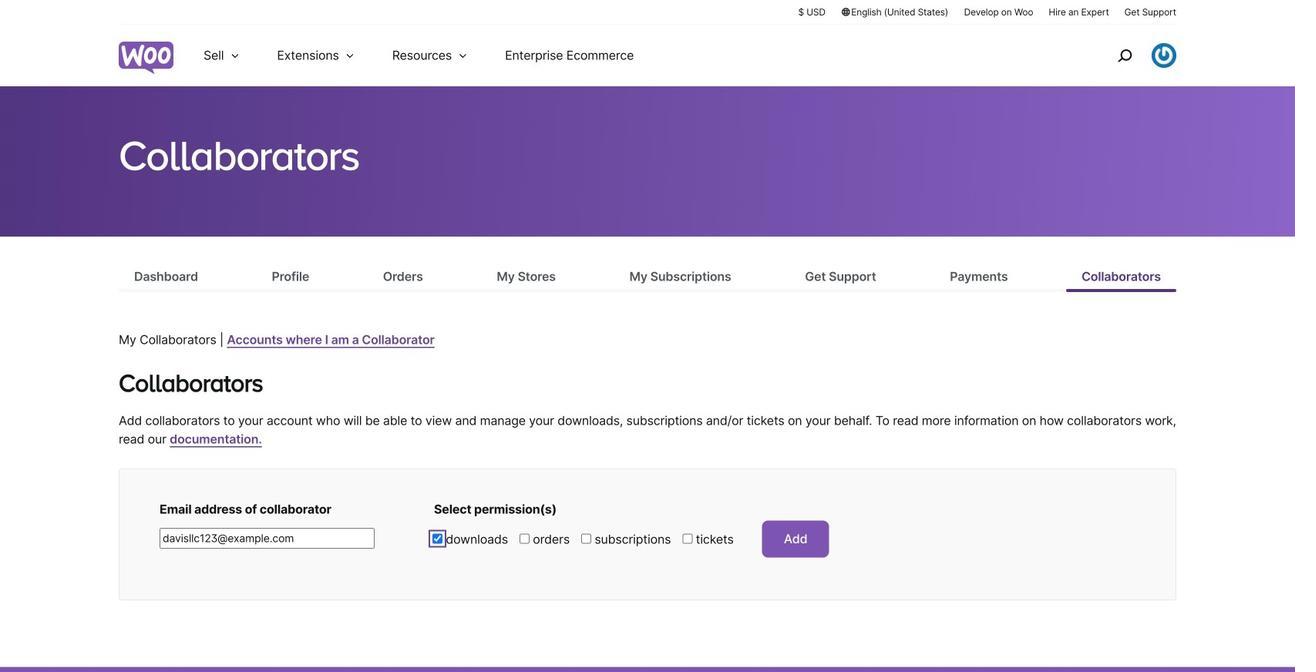 Task type: describe. For each thing, give the bounding box(es) containing it.
service navigation menu element
[[1085, 30, 1176, 81]]



Task type: vqa. For each thing, say whether or not it's contained in the screenshot.
search themes SEARCH FIELD
no



Task type: locate. For each thing, give the bounding box(es) containing it.
open account menu image
[[1152, 43, 1176, 68]]

search image
[[1112, 43, 1137, 68]]

None checkbox
[[581, 534, 591, 544], [683, 534, 693, 544], [581, 534, 591, 544], [683, 534, 693, 544]]

None checkbox
[[432, 534, 443, 544], [520, 534, 530, 544], [432, 534, 443, 544], [520, 534, 530, 544]]



